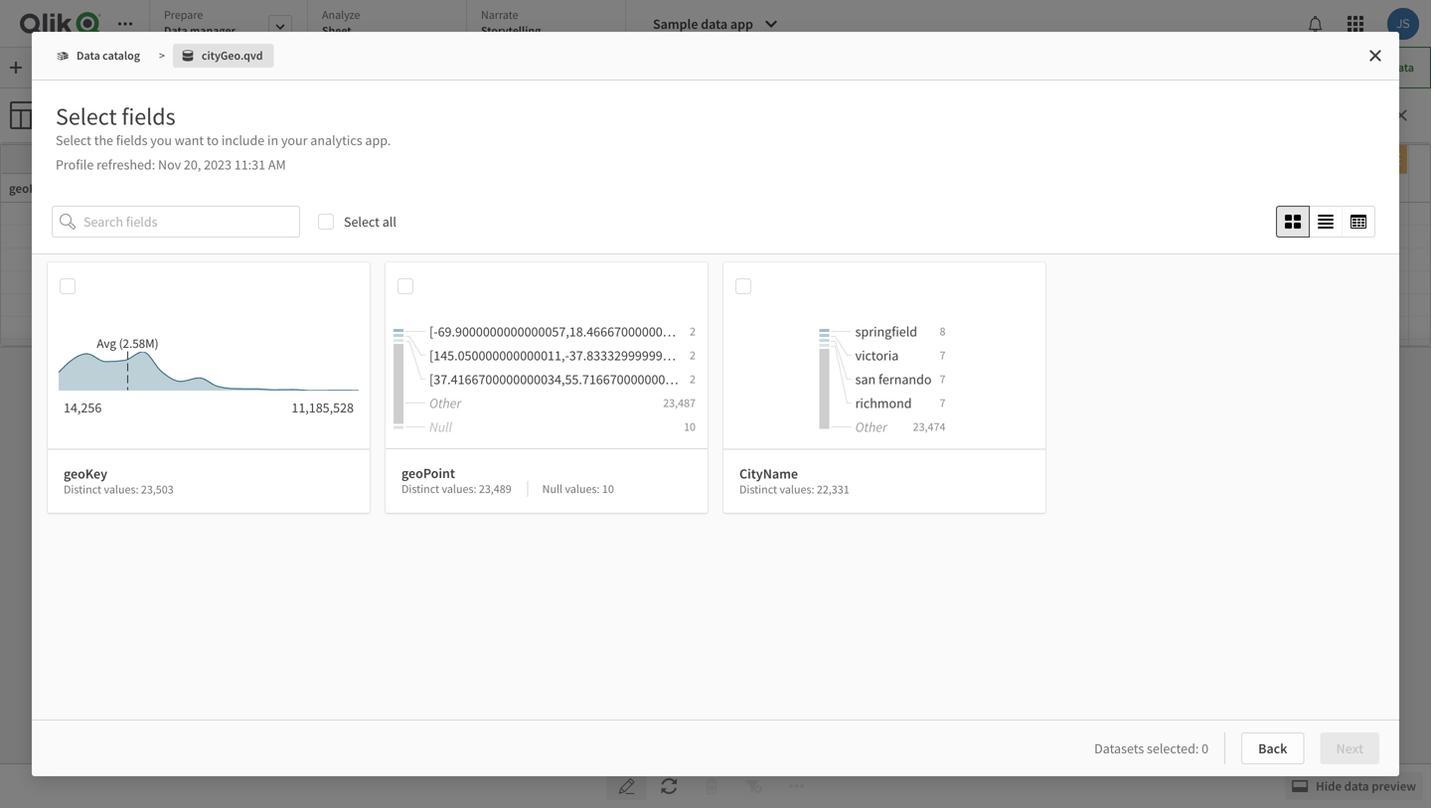 Task type: locate. For each thing, give the bounding box(es) containing it.
2 1131276) from the top
[[1352, 228, 1401, 245]]

distinct
[[203, 438, 248, 455]]

237801 inside columns: 2 rows: 237801
[[191, 115, 233, 133]]

2 horizontal spatial the
[[833, 411, 852, 429]]

values: left 23,489
[[442, 481, 477, 496]]

[-
[[429, 322, 438, 340]]

2 right the help icon
[[690, 371, 696, 387]]

narrate storytelling
[[481, 7, 541, 38]]

1 vertical spatial 10
[[602, 481, 614, 496]]

1 horizontal spatial you
[[1334, 496, 1355, 514]]

distinct left 23,503
[[64, 481, 101, 497]]

not
[[104, 516, 124, 534]]

0 horizontal spatial in
[[267, 131, 278, 149]]

6 [, from the top
[[1342, 320, 1349, 336]]

hide data preview button
[[1285, 772, 1423, 800]]

distribution
[[286, 438, 356, 455]]

1 horizontal spatial has
[[219, 516, 240, 534]]

0 horizontal spatial null
[[429, 418, 452, 436]]

7 right fernando
[[940, 371, 946, 387]]

table inside to make associations manually, you can drag one table onto another.
[[1175, 514, 1205, 532]]

0 vertical spatial data
[[164, 23, 188, 38]]

3 [, from the top
[[1342, 251, 1349, 267]]

[, 1131276) image
[[761, 652, 811, 680]]

1 horizontal spatial table
[[1175, 514, 1205, 532]]

[37.4166700000000034,55.7166700000000006] 2
[[429, 370, 697, 388]]

0 horizontal spatial geokey
[[64, 465, 107, 482]]

grid inside select fields application
[[1, 144, 1430, 431]]

switch view group
[[1276, 206, 1376, 237]]

catalog
[[103, 48, 140, 63]]

0 vertical spatial your
[[281, 131, 308, 149]]

has left not
[[80, 516, 101, 534]]

1 horizontal spatial geokey
[[136, 370, 185, 390]]

other for 23,474
[[855, 418, 887, 436]]

2023
[[204, 156, 232, 173]]

0 horizontal spatial 10
[[602, 481, 614, 496]]

0 horizontal spatial your
[[281, 131, 308, 149]]

0 vertical spatial the
[[94, 131, 113, 149]]

distinct inside geokey distinct values: 23,503
[[64, 481, 101, 497]]

null for null values: 10
[[542, 481, 563, 496]]

data
[[164, 23, 188, 38], [77, 48, 100, 63]]

2 7 from the top
[[940, 371, 946, 387]]

0 vertical spatial null
[[429, 418, 452, 436]]

select all
[[344, 213, 397, 230]]

values: for total
[[290, 409, 330, 427]]

null right 23,489
[[542, 481, 563, 496]]

profile
[[56, 156, 94, 173]]

preview of distinct value distribution
[[137, 438, 356, 455]]

0 vertical spatial 7
[[940, 348, 946, 363]]

other down the [145.050000000000011,-
[[429, 394, 461, 412]]

analytics
[[310, 131, 362, 149]]

10
[[684, 419, 696, 434], [602, 481, 614, 496]]

geokey
[[136, 370, 185, 390], [64, 465, 107, 482]]

loaded.
[[445, 516, 490, 534]]

toggle bottom image
[[1292, 774, 1308, 798]]

preview
[[137, 438, 185, 455]]

add
[[32, 60, 52, 75]]

done image
[[1393, 103, 1410, 127]]

7 up you can modify the value groupings for your buckets in this column.
[[940, 395, 946, 411]]

1 1131276) from the top
[[1352, 205, 1401, 222]]

[37.4166700000000034,55.7166700000000006]
[[429, 370, 697, 388]]

analyze
[[322, 7, 360, 22]]

in
[[267, 131, 278, 149], [1046, 411, 1057, 429]]

to
[[1152, 496, 1165, 514]]

2 vertical spatial 7
[[940, 395, 946, 411]]

other down richmond
[[855, 418, 887, 436]]

want
[[175, 131, 204, 149]]

you up :
[[150, 131, 172, 149]]

back
[[1258, 740, 1288, 757]]

since
[[296, 516, 327, 534]]

0 vertical spatial you
[[150, 131, 172, 149]]

your right for
[[969, 411, 995, 429]]

prepare
[[164, 7, 203, 22]]

23,503
[[141, 481, 174, 497]]

7 1131276) from the top
[[1352, 342, 1401, 359]]

0 vertical spatial can
[[765, 411, 786, 429]]

springfield
[[855, 323, 918, 341]]

None text field
[[52, 97, 146, 118], [2, 174, 676, 202], [52, 97, 146, 118], [2, 174, 676, 202]]

the right modify
[[833, 411, 852, 429]]

was
[[418, 516, 442, 534]]

geopoint
[[402, 464, 455, 482]]

1 horizontal spatial can
[[1358, 496, 1378, 514]]

storytelling
[[481, 23, 541, 38]]

* this table has not been loaded or has changed since the last time it was loaded.
[[10, 516, 490, 534]]

values: up distribution
[[290, 409, 330, 427]]

you right manually,
[[1334, 496, 1355, 514]]

values: right 23,489
[[565, 481, 600, 496]]

None text field
[[678, 174, 1407, 202]]

[,
[[1342, 205, 1349, 222], [1342, 228, 1349, 245], [1342, 251, 1349, 267], [1342, 274, 1349, 290], [1342, 297, 1349, 313], [1342, 320, 1349, 336], [1342, 342, 1349, 359]]

can left the drag
[[1358, 496, 1378, 514]]

0 horizontal spatial you
[[150, 131, 172, 149]]

select for all
[[344, 213, 380, 230]]

add data button
[[4, 52, 85, 83]]

2 inside [37.4166700000000034,55.7166700000000006] 2
[[690, 371, 696, 387]]

2 horizontal spatial distinct
[[740, 481, 777, 497]]

data right load
[[1392, 60, 1414, 75]]

distinct down the you
[[740, 481, 777, 497]]

more options image
[[788, 774, 806, 798]]

4 [, 1131276) from the top
[[1342, 274, 1401, 290]]

reload table from source image
[[660, 774, 678, 798]]

5 1131276) from the top
[[1352, 297, 1401, 313]]

0 horizontal spatial the
[[94, 131, 113, 149]]

refreshed
[[96, 156, 152, 173]]

data left catalog
[[77, 48, 100, 63]]

1 [, from the top
[[1342, 205, 1349, 222]]

23,489
[[479, 481, 512, 496]]

data for add
[[54, 60, 77, 75]]

you
[[742, 411, 763, 429]]

has right or
[[219, 516, 240, 534]]

table right this at the bottom left
[[47, 516, 77, 534]]

6 1131276) from the top
[[1352, 320, 1401, 336]]

data right hide
[[1345, 778, 1369, 794]]

buckets
[[998, 411, 1044, 429]]

your up the am
[[281, 131, 308, 149]]

1 horizontal spatial other
[[855, 418, 887, 436]]

0 vertical spatial value
[[855, 411, 886, 429]]

geokey up not
[[64, 465, 107, 482]]

7 down 8
[[940, 348, 946, 363]]

geokey distinct values: 23,503
[[64, 465, 174, 497]]

1 horizontal spatial distinct
[[402, 481, 439, 496]]

1 horizontal spatial in
[[1046, 411, 1057, 429]]

1 7 from the top
[[940, 348, 946, 363]]

make
[[1167, 496, 1199, 514]]

field menu image
[[1386, 146, 1402, 172]]

1 horizontal spatial value
[[855, 411, 886, 429]]

1 horizontal spatial data
[[164, 23, 188, 38]]

1 vertical spatial null
[[542, 481, 563, 496]]

1 horizontal spatial the
[[330, 516, 350, 534]]

0 horizontal spatial data
[[77, 48, 100, 63]]

can right the you
[[765, 411, 786, 429]]

null up geopoint
[[429, 418, 452, 436]]

6 [, 1131276) from the top
[[1342, 320, 1401, 336]]

0 horizontal spatial 237801
[[191, 115, 233, 133]]

1 vertical spatial 237801
[[333, 409, 376, 427]]

0 horizontal spatial distinct
[[64, 481, 101, 497]]

null
[[429, 418, 452, 436], [542, 481, 563, 496]]

in up the am
[[267, 131, 278, 149]]

grid containing [, 1131276)
[[1, 144, 1430, 431]]

None number field
[[966, 439, 1015, 466]]

the left last
[[330, 516, 350, 534]]

distinct for cityname
[[740, 481, 777, 497]]

values: left 22,331
[[780, 481, 815, 497]]

app
[[731, 15, 753, 33]]

data for hide
[[1345, 778, 1369, 794]]

table
[[1175, 514, 1205, 532], [47, 516, 77, 534]]

0 vertical spatial in
[[267, 131, 278, 149]]

values:
[[290, 409, 330, 427], [442, 481, 477, 496], [565, 481, 600, 496], [104, 481, 139, 497], [780, 481, 815, 497]]

in for fields
[[267, 131, 278, 149]]

4 [, from the top
[[1342, 274, 1349, 290]]

value down san
[[855, 411, 886, 429]]

manually,
[[1275, 496, 1332, 514]]

has
[[80, 516, 101, 534], [219, 516, 240, 534]]

modify
[[789, 411, 830, 429]]

san
[[855, 370, 876, 388]]

geokey inside geokey distinct values: 23,503
[[64, 465, 107, 482]]

1 vertical spatial your
[[969, 411, 995, 429]]

2 has from the left
[[219, 516, 240, 534]]

*
[[10, 516, 16, 534]]

distinct up it
[[402, 481, 439, 496]]

in inside select fields select the fields you want to include in your analytics app. profile refreshed : nov 20, 2023 11:31 am
[[267, 131, 278, 149]]

data
[[701, 15, 728, 33], [54, 60, 77, 75], [1392, 60, 1414, 75], [1345, 778, 1369, 794]]

1 vertical spatial geokey
[[64, 465, 107, 482]]

grid
[[1, 144, 1430, 431]]

select fields dialog
[[32, 32, 1400, 776]]

1 vertical spatial the
[[833, 411, 852, 429]]

data right add
[[54, 60, 77, 75]]

richmond
[[855, 394, 912, 412]]

1 vertical spatial in
[[1046, 411, 1057, 429]]

distinct inside the cityname distinct values: 22,331
[[740, 481, 777, 497]]

geokey for (bucketed)
[[136, 370, 185, 390]]

32767
[[637, 320, 669, 336]]

filters region
[[52, 202, 1380, 241]]

tab list containing prepare
[[149, 0, 633, 50]]

1 horizontal spatial 10
[[684, 419, 696, 434]]

0 horizontal spatial other
[[429, 394, 461, 412]]

hide
[[1316, 778, 1342, 794]]

data down prepare
[[164, 23, 188, 38]]

the inside select fields select the fields you want to include in your analytics app. profile refreshed : nov 20, 2023 11:31 am
[[94, 131, 113, 149]]

geokey left (bucketed)
[[136, 370, 185, 390]]

Search fields text field
[[83, 206, 300, 237]]

value down total
[[250, 438, 283, 455]]

your inside select fields select the fields you want to include in your analytics app. profile refreshed : nov 20, 2023 11:31 am
[[281, 131, 308, 149]]

can
[[765, 411, 786, 429], [1358, 496, 1378, 514]]

table right one
[[1175, 514, 1205, 532]]

3 7 from the top
[[940, 395, 946, 411]]

you
[[150, 131, 172, 149], [1334, 496, 1355, 514]]

1 [, 1131276) from the top
[[1342, 205, 1401, 222]]

1 vertical spatial value
[[250, 438, 283, 455]]

1 vertical spatial can
[[1358, 496, 1378, 514]]

citygeo.qvd image
[[173, 44, 274, 68]]

20,
[[184, 156, 201, 173]]

buckets
[[1020, 443, 1066, 461]]

2 [, from the top
[[1342, 228, 1349, 245]]

the up refreshed
[[94, 131, 113, 149]]

1 vertical spatial you
[[1334, 496, 1355, 514]]

1 horizontal spatial null
[[542, 481, 563, 496]]

in for can
[[1046, 411, 1057, 429]]

1 vertical spatial data
[[77, 48, 100, 63]]

14,256
[[64, 399, 102, 417]]

1 vertical spatial 7
[[940, 371, 946, 387]]

1 vertical spatial other
[[855, 418, 887, 436]]

0 vertical spatial 237801
[[191, 115, 233, 133]]

other for 23,487
[[429, 394, 461, 412]]

the
[[94, 131, 113, 149], [833, 411, 852, 429], [330, 516, 350, 534]]

0 vertical spatial geokey
[[136, 370, 185, 390]]

back button
[[1242, 733, 1305, 764]]

select inside filters region
[[344, 213, 380, 230]]

null for null
[[429, 418, 452, 436]]

in left the this
[[1046, 411, 1057, 429]]

values: left 23,503
[[104, 481, 139, 497]]

2 right "columns:"
[[212, 97, 219, 115]]

(bucketed)
[[188, 370, 260, 390]]

data left app
[[701, 15, 728, 33]]

distinct values: 23,489
[[402, 481, 512, 496]]

values: inside the cityname distinct values: 22,331
[[780, 481, 815, 497]]

been
[[127, 516, 156, 534]]

0 horizontal spatial has
[[80, 516, 101, 534]]

0 vertical spatial other
[[429, 394, 461, 412]]

changed
[[242, 516, 294, 534]]

tab list
[[149, 0, 633, 50]]



Task type: vqa. For each thing, say whether or not it's contained in the screenshot.
the left Data
yes



Task type: describe. For each thing, give the bounding box(es) containing it.
loaded
[[159, 516, 200, 534]]

hide data preview
[[1316, 778, 1416, 794]]

null values: 10
[[542, 481, 614, 496]]

1 has from the left
[[80, 516, 101, 534]]

associations
[[1202, 496, 1272, 514]]

2 right 32767
[[690, 323, 696, 339]]

load data button
[[1327, 47, 1431, 88]]

1 horizontal spatial 237801
[[333, 409, 376, 427]]

2 right 32909
[[690, 347, 696, 363]]

prepare data manager
[[164, 7, 236, 38]]

[-69.9000000000000057,18.4666700000000006]
[[429, 322, 702, 340]]

it
[[407, 516, 416, 534]]

you inside select fields select the fields you want to include in your analytics app. profile refreshed : nov 20, 2023 11:31 am
[[150, 131, 172, 149]]

stop editing this table image
[[618, 774, 636, 798]]

for
[[950, 411, 966, 429]]

7 for richmond
[[940, 395, 946, 411]]

5 [, from the top
[[1342, 297, 1349, 313]]

values: for null
[[565, 481, 600, 496]]

select fields select the fields you want to include in your analytics app. profile refreshed : nov 20, 2023 11:31 am
[[56, 101, 391, 173]]

app.
[[365, 131, 391, 149]]

3 1131276) from the top
[[1352, 251, 1401, 267]]

32909
[[637, 342, 669, 359]]

22,331
[[817, 481, 850, 497]]

another.
[[1236, 514, 1284, 532]]

data catalog button
[[48, 44, 151, 68]]

data for sample
[[701, 15, 728, 33]]

select fields application
[[0, 0, 1431, 808]]

load
[[1364, 60, 1389, 75]]

fernando
[[879, 370, 932, 388]]

time
[[377, 516, 404, 534]]

data catalog
[[77, 48, 140, 63]]

can inside to make associations manually, you can drag one table onto another.
[[1358, 496, 1378, 514]]

clear filters image
[[745, 774, 763, 798]]

column.
[[1084, 411, 1132, 429]]

2 inside columns: 2 rows: 237801
[[212, 97, 219, 115]]

last
[[352, 516, 374, 534]]

columns:
[[154, 97, 209, 115]]

>
[[159, 48, 165, 63]]

11,185,528
[[292, 399, 354, 417]]

analyze sheet
[[322, 7, 360, 38]]

[10067436, ) image
[[1221, 652, 1271, 680]]

summary
[[265, 372, 322, 389]]

sample data app
[[653, 15, 753, 33]]

cityaliases.qvd
[[60, 117, 146, 135]]

you inside to make associations manually, you can drag one table onto another.
[[1334, 496, 1355, 514]]

this
[[1060, 411, 1082, 429]]

7 inside san fernando 7
[[940, 371, 946, 387]]

nov
[[158, 156, 181, 173]]

geokey for distinct
[[64, 465, 107, 482]]

include
[[222, 131, 265, 149]]

5 [, 1131276) from the top
[[1342, 297, 1401, 313]]

values: inside geokey distinct values: 23,503
[[104, 481, 139, 497]]

3 [, 1131276) from the top
[[1342, 251, 1401, 267]]

2 vertical spatial the
[[330, 516, 350, 534]]

data for load
[[1392, 60, 1414, 75]]

press space to open search dialog box for [cityaliases.geokey] column. element
[[676, 145, 677, 202]]

(dimension)
[[338, 373, 408, 390]]

am
[[268, 156, 286, 173]]

7 for victoria
[[940, 348, 946, 363]]

one
[[1152, 514, 1173, 532]]

values: for distinct
[[442, 481, 477, 496]]

press space to open search dialog box for =if([cityaliases.geokey] < 1131276, dual('[, 1131276)', 1),if([cityaliases.geokey] >= 1131276 and [cityaliases.geokey] < 2248296, dual('[1131276, 2248296)', 2),if([cityaliases.geokey] >= 2248296 and [cityaliases.geokey] < 3365316, dual('[2248296, 3365316)', 3),if([cityaliases.geokey] >= 3365316 and [cityaliases.geokey] < 4482336, dual('[3365316, 4482336)', 4),if([cityaliases.geokey] >= 4482336 and [cityaliases.geokey] < 5599356, dual('[4482336, 5599356)', 5),if([cityaliases.geokey] >= 5599356 and [cityaliases.geokey] < 6716376, dual('[5599356, 6716376)', 6),if([cityaliases.geokey] >= 6716376 and [cityaliases.geokey] < 7833396, dual('[6716376, 7833396)', 7),if([cityaliases.geokey] >= 7833396 and [cityaliases.geokey] < 8950416, dual('[7833396, 8950416)', 8),if([cityaliases.geokey] >= 8950416 and [cityaliases.geokey] < 10067436, dual('[8950416, 10067436)', 9),if([cityaliases.geokey] >= 10067436, dual('[10067436, )', 10))))))))))) column. element
[[1408, 145, 1409, 202]]

7 [, from the top
[[1342, 342, 1349, 359]]

cityname distinct values: 22,331
[[740, 465, 850, 497]]

manager
[[190, 23, 236, 38]]

sample data app button
[[641, 8, 791, 40]]

[145.050000000000011,-37.8333299999999966]
[[429, 346, 702, 364]]

columns: 2 rows: 237801
[[154, 97, 233, 133]]

of
[[188, 438, 200, 455]]

groupings
[[889, 411, 947, 429]]

data inside "prepare data manager"
[[164, 23, 188, 38]]

7 [, 1131276) from the top
[[1342, 342, 1401, 359]]

tab list inside select fields application
[[149, 0, 633, 50]]

this
[[19, 516, 44, 534]]

0 horizontal spatial can
[[765, 411, 786, 429]]

[145.050000000000011,-
[[429, 346, 569, 364]]

23,474
[[913, 419, 946, 434]]

close image
[[1404, 101, 1417, 115]]

select for fields
[[56, 101, 117, 131]]

total values: 237801
[[258, 409, 376, 427]]

37.8333299999999966]
[[569, 346, 702, 364]]

geokey (bucketed) summary
[[136, 370, 322, 390]]

8
[[940, 324, 946, 339]]

the for fields
[[94, 131, 113, 149]]

4 1131276) from the top
[[1352, 274, 1401, 290]]

or
[[203, 516, 216, 534]]

narrate
[[481, 7, 518, 22]]

cityname
[[740, 465, 798, 482]]

you can modify the value groupings for your buckets in this column.
[[742, 411, 1132, 429]]

:
[[152, 156, 155, 173]]

data inside button
[[77, 48, 100, 63]]

all
[[382, 213, 397, 230]]

load data
[[1364, 60, 1414, 75]]

the for can
[[833, 411, 852, 429]]

none number field inside select fields application
[[966, 439, 1015, 466]]

1 horizontal spatial your
[[969, 411, 995, 429]]

to
[[207, 131, 219, 149]]

help image
[[667, 370, 683, 394]]

add data
[[32, 60, 77, 75]]

onto
[[1207, 514, 1234, 532]]

to make associations manually, you can drag one table onto another.
[[1152, 496, 1408, 532]]

sample
[[653, 15, 698, 33]]

rows:
[[154, 115, 188, 133]]

distinct for geokey
[[64, 481, 101, 497]]

0 horizontal spatial table
[[47, 516, 77, 534]]

23,487
[[663, 395, 696, 410]]

0 vertical spatial 10
[[684, 419, 696, 434]]

0 horizontal spatial value
[[250, 438, 283, 455]]

2 [, 1131276) from the top
[[1342, 228, 1401, 245]]

preview
[[1372, 778, 1416, 794]]

delete this table image
[[703, 774, 721, 798]]



